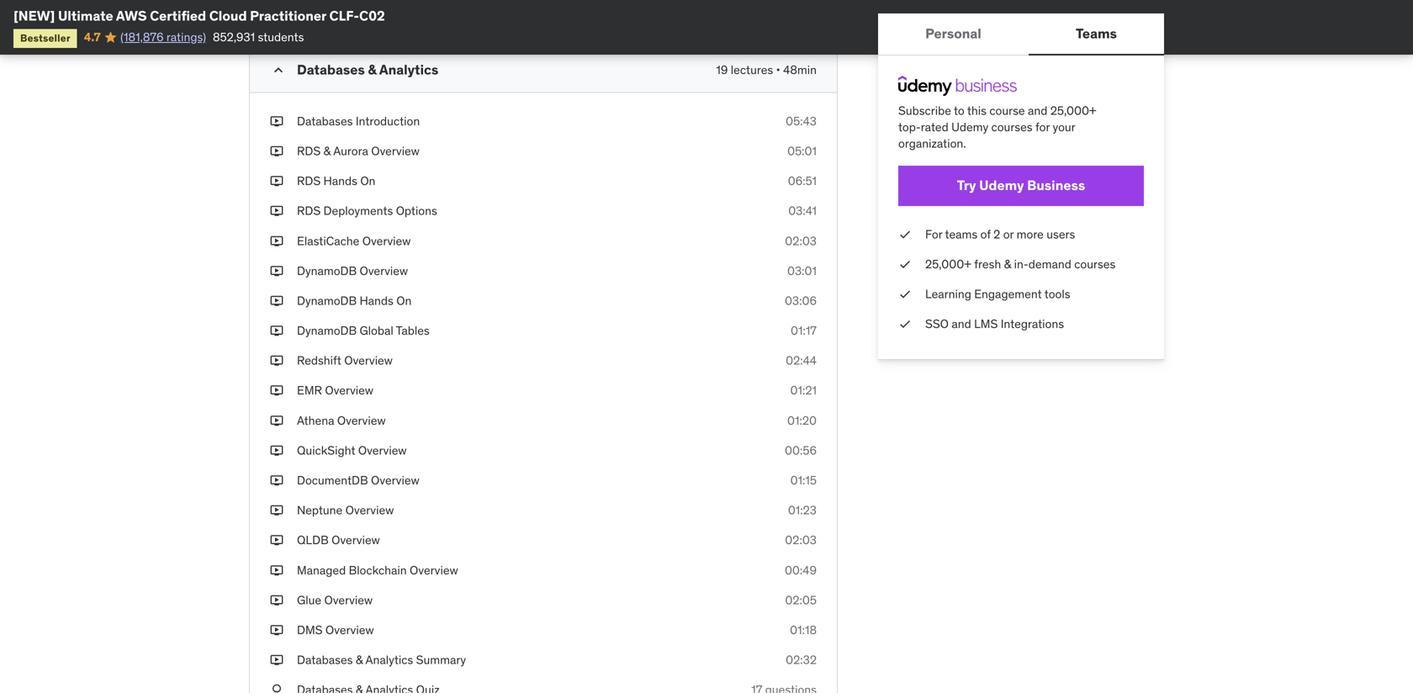 Task type: vqa. For each thing, say whether or not it's contained in the screenshot.


Task type: describe. For each thing, give the bounding box(es) containing it.
& for databases & analytics
[[368, 61, 377, 78]]

& for rds & aurora overview
[[324, 143, 331, 159]]

xsmall image for databases introduction
[[270, 113, 284, 130]]

documentdb overview
[[297, 473, 420, 488]]

overview for documentdb overview
[[371, 473, 420, 488]]

quiz
[[314, 11, 338, 26]]

852,931
[[213, 29, 255, 45]]

02:05
[[785, 593, 817, 608]]

emr
[[297, 383, 322, 398]]

4.7
[[84, 29, 101, 45]]

rds for rds deployments options
[[297, 203, 321, 218]]

[new]
[[13, 7, 55, 24]]

for teams of 2 or more users
[[925, 227, 1075, 242]]

subscribe
[[898, 103, 951, 118]]

on for rds hands on
[[360, 173, 376, 188]]

& for databases & analytics summary
[[356, 652, 363, 668]]

redshift
[[297, 353, 341, 368]]

1 vertical spatial and
[[952, 316, 971, 332]]

analytics for databases & analytics
[[379, 61, 439, 78]]

tables
[[396, 323, 430, 338]]

neptune
[[297, 503, 343, 518]]

02:03 for elasticache overview
[[785, 233, 817, 248]]

19 lectures • 48min
[[716, 62, 817, 77]]

xsmall image for quicksight overview
[[270, 442, 284, 459]]

00:56
[[785, 443, 817, 458]]

xsmall image for databases & analytics summary
[[270, 652, 284, 669]]

rds hands on
[[297, 173, 376, 188]]

teams
[[1076, 25, 1117, 42]]

summary
[[416, 652, 466, 668]]

and inside subscribe to this course and 25,000+ top‑rated udemy courses for your organization.
[[1028, 103, 1048, 118]]

glue
[[297, 593, 321, 608]]

clf-
[[329, 7, 359, 24]]

quicksight overview
[[297, 443, 407, 458]]

xsmall image for rds & aurora overview
[[270, 143, 284, 159]]

in-
[[1014, 256, 1029, 272]]

s3 quiz
[[297, 11, 338, 26]]

03:06
[[785, 293, 817, 308]]

[new] ultimate aws certified cloud practitioner clf-c02
[[13, 7, 385, 24]]

demand
[[1029, 256, 1072, 272]]

certified
[[150, 7, 206, 24]]

xsmall image for rds hands on
[[270, 173, 284, 189]]

users
[[1047, 227, 1075, 242]]

2
[[994, 227, 1001, 242]]

overview right blockchain
[[410, 563, 458, 578]]

for
[[925, 227, 943, 242]]

organization.
[[898, 136, 966, 151]]

databases for databases introduction
[[297, 113, 353, 129]]

managed blockchain overview
[[297, 563, 458, 578]]

small image
[[270, 62, 287, 79]]

05:43
[[786, 113, 817, 129]]

s3
[[297, 11, 311, 26]]

dynamodb for dynamodb global tables
[[297, 323, 357, 338]]

quicksight
[[297, 443, 355, 458]]

0 horizontal spatial 25,000+
[[925, 256, 972, 272]]

try udemy business
[[957, 177, 1085, 194]]

fresh
[[974, 256, 1001, 272]]

ratings)
[[166, 29, 206, 45]]

dynamodb hands on
[[297, 293, 412, 308]]

rds for rds hands on
[[297, 173, 321, 188]]

xsmall image for dynamodb global tables
[[270, 323, 284, 339]]

01:15
[[790, 473, 817, 488]]

for
[[1036, 120, 1050, 135]]

databases & analytics
[[297, 61, 439, 78]]

athena
[[297, 413, 334, 428]]

glue overview
[[297, 593, 373, 608]]

overview for qldb overview
[[332, 533, 380, 548]]

cloud
[[209, 7, 247, 24]]

qldb
[[297, 533, 329, 548]]

top‑rated
[[898, 120, 949, 135]]

try udemy business link
[[898, 166, 1144, 206]]

teams button
[[1029, 13, 1164, 54]]

learning
[[925, 286, 972, 302]]

overview for elasticache overview
[[362, 233, 411, 248]]

personal
[[925, 25, 982, 42]]

hands for dynamodb
[[360, 293, 394, 308]]

xsmall image for rds deployments options
[[270, 203, 284, 219]]

neptune overview
[[297, 503, 394, 518]]

overview for dms overview
[[325, 623, 374, 638]]

(181,876 ratings)
[[120, 29, 206, 45]]

tools
[[1045, 286, 1071, 302]]

dynamodb for dynamodb overview
[[297, 263, 357, 278]]

try
[[957, 177, 976, 194]]

overview for quicksight overview
[[358, 443, 407, 458]]

overview down introduction
[[371, 143, 420, 159]]

xsmall image for neptune overview
[[270, 502, 284, 519]]

xsmall image for athena overview
[[270, 412, 284, 429]]

xsmall image for elasticache overview
[[270, 233, 284, 249]]

introduction
[[356, 113, 420, 129]]

emr overview
[[297, 383, 374, 398]]

databases & analytics summary
[[297, 652, 466, 668]]

xsmall image for dms overview
[[270, 622, 284, 639]]

overview for dynamodb overview
[[360, 263, 408, 278]]

databases introduction
[[297, 113, 420, 129]]

more
[[1017, 227, 1044, 242]]

subscribe to this course and 25,000+ top‑rated udemy courses for your organization.
[[898, 103, 1097, 151]]

qldb overview
[[297, 533, 380, 548]]

teams
[[945, 227, 978, 242]]

aws
[[116, 7, 147, 24]]

engagement
[[974, 286, 1042, 302]]

xsmall image for documentdb overview
[[270, 472, 284, 489]]

dynamodb for dynamodb hands on
[[297, 293, 357, 308]]

practitioner
[[250, 7, 326, 24]]

overview for emr overview
[[325, 383, 374, 398]]

•
[[776, 62, 780, 77]]

udemy business image
[[898, 76, 1017, 96]]

options
[[396, 203, 437, 218]]



Task type: locate. For each thing, give the bounding box(es) containing it.
on up rds deployments options
[[360, 173, 376, 188]]

25,000+ up your
[[1050, 103, 1097, 118]]

databases up aurora
[[297, 113, 353, 129]]

overview for neptune overview
[[345, 503, 394, 518]]

hands
[[324, 173, 358, 188], [360, 293, 394, 308]]

2 databases from the top
[[297, 113, 353, 129]]

dms
[[297, 623, 323, 638]]

elasticache
[[297, 233, 359, 248]]

1 vertical spatial dynamodb
[[297, 293, 357, 308]]

03:41
[[788, 203, 817, 218]]

on up the tables
[[396, 293, 412, 308]]

xsmall image for glue overview
[[270, 592, 284, 609]]

01:18
[[790, 623, 817, 638]]

sso and lms integrations
[[925, 316, 1064, 332]]

2 rds from the top
[[297, 173, 321, 188]]

00:49
[[785, 563, 817, 578]]

xsmall image for s3 quiz
[[270, 11, 284, 27]]

ultimate
[[58, 7, 113, 24]]

courses inside subscribe to this course and 25,000+ top‑rated udemy courses for your organization.
[[991, 120, 1033, 135]]

25,000+ inside subscribe to this course and 25,000+ top‑rated udemy courses for your organization.
[[1050, 103, 1097, 118]]

01:20
[[787, 413, 817, 428]]

overview down redshift overview
[[325, 383, 374, 398]]

1 vertical spatial analytics
[[366, 652, 413, 668]]

rds deployments options
[[297, 203, 437, 218]]

xsmall image for managed blockchain overview
[[270, 562, 284, 579]]

1 vertical spatial hands
[[360, 293, 394, 308]]

0 horizontal spatial and
[[952, 316, 971, 332]]

1 rds from the top
[[297, 143, 321, 159]]

1 databases from the top
[[297, 61, 365, 78]]

0 vertical spatial on
[[360, 173, 376, 188]]

bestseller
[[20, 31, 70, 45]]

1 horizontal spatial 25,000+
[[1050, 103, 1097, 118]]

udemy inside try udemy business link
[[979, 177, 1024, 194]]

hands up global
[[360, 293, 394, 308]]

19
[[716, 62, 728, 77]]

0 vertical spatial courses
[[991, 120, 1033, 135]]

02:03
[[785, 233, 817, 248], [785, 533, 817, 548]]

rds down rds & aurora overview
[[297, 173, 321, 188]]

1 vertical spatial on
[[396, 293, 412, 308]]

lms
[[974, 316, 998, 332]]

course
[[990, 103, 1025, 118]]

dynamodb global tables
[[297, 323, 430, 338]]

0 vertical spatial 02:03
[[785, 233, 817, 248]]

0 vertical spatial udemy
[[952, 120, 989, 135]]

1 horizontal spatial hands
[[360, 293, 394, 308]]

2 dynamodb from the top
[[297, 293, 357, 308]]

1 horizontal spatial courses
[[1074, 256, 1116, 272]]

personal button
[[878, 13, 1029, 54]]

0 vertical spatial hands
[[324, 173, 358, 188]]

1 horizontal spatial on
[[396, 293, 412, 308]]

overview down the dynamodb global tables
[[344, 353, 393, 368]]

3 dynamodb from the top
[[297, 323, 357, 338]]

databases down quiz
[[297, 61, 365, 78]]

& down dms overview
[[356, 652, 363, 668]]

aurora
[[333, 143, 368, 159]]

overview for athena overview
[[337, 413, 386, 428]]

02:03 up 00:49
[[785, 533, 817, 548]]

redshift overview
[[297, 353, 393, 368]]

& left aurora
[[324, 143, 331, 159]]

(181,876
[[120, 29, 164, 45]]

athena overview
[[297, 413, 386, 428]]

dynamodb
[[297, 263, 357, 278], [297, 293, 357, 308], [297, 323, 357, 338]]

02:03 for qldb overview
[[785, 533, 817, 548]]

1 vertical spatial databases
[[297, 113, 353, 129]]

0 vertical spatial rds
[[297, 143, 321, 159]]

0 vertical spatial analytics
[[379, 61, 439, 78]]

1 vertical spatial rds
[[297, 173, 321, 188]]

your
[[1053, 120, 1075, 135]]

to
[[954, 103, 965, 118]]

udemy right try
[[979, 177, 1024, 194]]

xsmall image for dynamodb overview
[[270, 263, 284, 279]]

overview up quicksight overview
[[337, 413, 386, 428]]

02:32
[[786, 652, 817, 668]]

25,000+ up the learning
[[925, 256, 972, 272]]

udemy down this
[[952, 120, 989, 135]]

tab list
[[878, 13, 1164, 56]]

01:21
[[790, 383, 817, 398]]

managed
[[297, 563, 346, 578]]

& left in-
[[1004, 256, 1011, 272]]

06:51
[[788, 173, 817, 188]]

rds for rds & aurora overview
[[297, 143, 321, 159]]

lectures
[[731, 62, 773, 77]]

courses down course
[[991, 120, 1033, 135]]

xsmall image for dynamodb hands on
[[270, 293, 284, 309]]

overview up dynamodb hands on
[[360, 263, 408, 278]]

25,000+ fresh & in-demand courses
[[925, 256, 1116, 272]]

databases for databases & analytics summary
[[297, 652, 353, 668]]

sso
[[925, 316, 949, 332]]

xsmall image
[[270, 11, 284, 27], [270, 113, 284, 130], [270, 143, 284, 159], [270, 173, 284, 189], [270, 203, 284, 219], [898, 256, 912, 273], [898, 286, 912, 302], [270, 293, 284, 309], [898, 316, 912, 332], [270, 323, 284, 339], [270, 353, 284, 369], [270, 383, 284, 399], [270, 532, 284, 549], [270, 562, 284, 579], [270, 652, 284, 669]]

learning engagement tools
[[925, 286, 1071, 302]]

1 vertical spatial 25,000+
[[925, 256, 972, 272]]

of
[[981, 227, 991, 242]]

3 databases from the top
[[297, 652, 353, 668]]

01:17
[[791, 323, 817, 338]]

elasticache overview
[[297, 233, 411, 248]]

tab list containing personal
[[878, 13, 1164, 56]]

1 02:03 from the top
[[785, 233, 817, 248]]

courses right demand
[[1074, 256, 1116, 272]]

dynamodb up redshift
[[297, 323, 357, 338]]

or
[[1003, 227, 1014, 242]]

databases down dms overview
[[297, 652, 353, 668]]

overview down documentdb overview
[[345, 503, 394, 518]]

2 vertical spatial rds
[[297, 203, 321, 218]]

05:01
[[787, 143, 817, 159]]

1 vertical spatial courses
[[1074, 256, 1116, 272]]

overview for redshift overview
[[344, 353, 393, 368]]

3 rds from the top
[[297, 203, 321, 218]]

0 horizontal spatial hands
[[324, 173, 358, 188]]

and right sso
[[952, 316, 971, 332]]

852,931 students
[[213, 29, 304, 45]]

0 horizontal spatial courses
[[991, 120, 1033, 135]]

1 horizontal spatial and
[[1028, 103, 1048, 118]]

1 dynamodb from the top
[[297, 263, 357, 278]]

xsmall image for qldb overview
[[270, 532, 284, 549]]

xsmall image for emr overview
[[270, 383, 284, 399]]

dynamodb down elasticache
[[297, 263, 357, 278]]

0 vertical spatial and
[[1028, 103, 1048, 118]]

02:03 up "03:01" at top right
[[785, 233, 817, 248]]

xsmall image
[[898, 226, 912, 243], [270, 233, 284, 249], [270, 263, 284, 279], [270, 412, 284, 429], [270, 442, 284, 459], [270, 472, 284, 489], [270, 502, 284, 519], [270, 592, 284, 609], [270, 622, 284, 639], [270, 682, 284, 693]]

hands down aurora
[[324, 173, 358, 188]]

xsmall image for redshift overview
[[270, 353, 284, 369]]

1 vertical spatial udemy
[[979, 177, 1024, 194]]

& up the databases introduction
[[368, 61, 377, 78]]

rds up rds hands on
[[297, 143, 321, 159]]

0 vertical spatial 25,000+
[[1050, 103, 1097, 118]]

2 vertical spatial databases
[[297, 652, 353, 668]]

overview down quicksight overview
[[371, 473, 420, 488]]

0 vertical spatial databases
[[297, 61, 365, 78]]

0 vertical spatial dynamodb
[[297, 263, 357, 278]]

blockchain
[[349, 563, 407, 578]]

udemy inside subscribe to this course and 25,000+ top‑rated udemy courses for your organization.
[[952, 120, 989, 135]]

databases for databases & analytics
[[297, 61, 365, 78]]

overview down neptune overview
[[332, 533, 380, 548]]

and up for
[[1028, 103, 1048, 118]]

1 vertical spatial 02:03
[[785, 533, 817, 548]]

analytics for databases & analytics summary
[[366, 652, 413, 668]]

rds up elasticache
[[297, 203, 321, 218]]

overview
[[371, 143, 420, 159], [362, 233, 411, 248], [360, 263, 408, 278], [344, 353, 393, 368], [325, 383, 374, 398], [337, 413, 386, 428], [358, 443, 407, 458], [371, 473, 420, 488], [345, 503, 394, 518], [332, 533, 380, 548], [410, 563, 458, 578], [324, 593, 373, 608], [325, 623, 374, 638]]

02:44
[[786, 353, 817, 368]]

overview down rds deployments options
[[362, 233, 411, 248]]

global
[[360, 323, 393, 338]]

documentdb
[[297, 473, 368, 488]]

on for dynamodb hands on
[[396, 293, 412, 308]]

dms overview
[[297, 623, 374, 638]]

this
[[967, 103, 987, 118]]

25,000+
[[1050, 103, 1097, 118], [925, 256, 972, 272]]

2 02:03 from the top
[[785, 533, 817, 548]]

business
[[1027, 177, 1085, 194]]

dynamodb overview
[[297, 263, 408, 278]]

01:23
[[788, 503, 817, 518]]

databases
[[297, 61, 365, 78], [297, 113, 353, 129], [297, 652, 353, 668]]

overview up documentdb overview
[[358, 443, 407, 458]]

students
[[258, 29, 304, 45]]

overview up dms overview
[[324, 593, 373, 608]]

0 horizontal spatial on
[[360, 173, 376, 188]]

overview down "glue overview"
[[325, 623, 374, 638]]

03:01
[[787, 263, 817, 278]]

2 vertical spatial dynamodb
[[297, 323, 357, 338]]

dynamodb down dynamodb overview
[[297, 293, 357, 308]]

overview for glue overview
[[324, 593, 373, 608]]

analytics left summary
[[366, 652, 413, 668]]

c02
[[359, 7, 385, 24]]

integrations
[[1001, 316, 1064, 332]]

analytics up introduction
[[379, 61, 439, 78]]

hands for rds
[[324, 173, 358, 188]]



